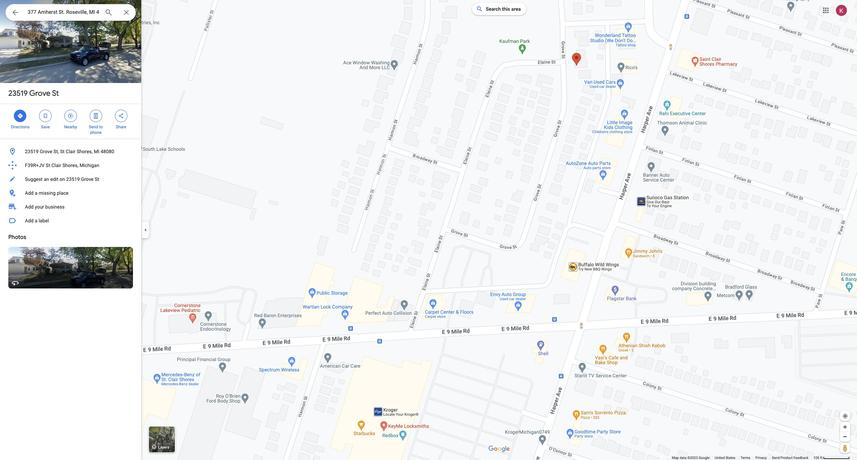 Task type: locate. For each thing, give the bounding box(es) containing it.
share
[[116, 125, 126, 130]]

shores, inside 23519 grove st, st clair shores, mi 48080 button
[[77, 149, 93, 155]]

2 add from the top
[[25, 204, 34, 210]]

united states
[[715, 457, 736, 460]]

shores,
[[77, 149, 93, 155], [62, 163, 78, 168]]

23519 up "f39r+jv" at top
[[25, 149, 39, 155]]

0 vertical spatial add
[[25, 191, 34, 196]]

an
[[44, 177, 49, 182]]

0 horizontal spatial clair
[[51, 163, 61, 168]]

100
[[814, 457, 820, 460]]

a left the label
[[35, 218, 37, 224]]

add
[[25, 191, 34, 196], [25, 204, 34, 210], [25, 218, 34, 224]]

add a label button
[[0, 214, 141, 228]]

1 vertical spatial shores,
[[62, 163, 78, 168]]

add left your
[[25, 204, 34, 210]]

ft
[[821, 457, 823, 460]]

2 a from the top
[[35, 218, 37, 224]]

None field
[[28, 8, 99, 16]]

1 horizontal spatial send
[[772, 457, 780, 460]]

footer containing map data ©2023 google
[[672, 456, 814, 461]]

send inside button
[[772, 457, 780, 460]]

map data ©2023 google
[[672, 457, 710, 460]]

f39r+jv st clair shores, michigan
[[25, 163, 99, 168]]

0 horizontal spatial send
[[89, 125, 98, 130]]

this
[[502, 6, 510, 12]]

2 vertical spatial grove
[[81, 177, 94, 182]]

shores, left mi
[[77, 149, 93, 155]]

0 vertical spatial 23519
[[8, 89, 28, 98]]

f39r+jv st clair shores, michigan button
[[0, 159, 141, 173]]

clair down 'st,'
[[51, 163, 61, 168]]

23519 grove st, st clair shores, mi 48080 button
[[0, 145, 141, 159]]

a left missing
[[35, 191, 37, 196]]

collapse side panel image
[[142, 227, 149, 234]]

send to phone
[[89, 125, 103, 135]]

grove left 'st,'
[[40, 149, 52, 155]]


[[42, 112, 49, 120]]

23519 for 23519 grove st
[[8, 89, 28, 98]]

send
[[89, 125, 98, 130], [772, 457, 780, 460]]

3 add from the top
[[25, 218, 34, 224]]

a inside add a label button
[[35, 218, 37, 224]]

a for missing
[[35, 191, 37, 196]]


[[68, 112, 74, 120]]

add down suggest at the left
[[25, 191, 34, 196]]

23519 for 23519 grove st, st clair shores, mi 48080
[[25, 149, 39, 155]]

product
[[781, 457, 793, 460]]

1 vertical spatial grove
[[40, 149, 52, 155]]

grove down michigan
[[81, 177, 94, 182]]

23519 grove st main content
[[0, 0, 141, 461]]

add your business link
[[0, 200, 141, 214]]

0 vertical spatial a
[[35, 191, 37, 196]]

to
[[99, 125, 103, 130]]

business
[[45, 204, 65, 210]]

0 vertical spatial shores,
[[77, 149, 93, 155]]

united
[[715, 457, 725, 460]]

google
[[699, 457, 710, 460]]

edit
[[50, 177, 58, 182]]

2 vertical spatial add
[[25, 218, 34, 224]]

suggest an edit on 23519 grove st button
[[0, 173, 141, 186]]

feedback
[[794, 457, 809, 460]]

23519 right on
[[66, 177, 80, 182]]

add left the label
[[25, 218, 34, 224]]

grove
[[29, 89, 50, 98], [40, 149, 52, 155], [81, 177, 94, 182]]

google maps element
[[0, 0, 857, 461]]

1 vertical spatial add
[[25, 204, 34, 210]]

23519 up 
[[8, 89, 28, 98]]

add for add a missing place
[[25, 191, 34, 196]]

23519 grove st, st clair shores, mi 48080
[[25, 149, 114, 155]]

send for send to phone
[[89, 125, 98, 130]]

on
[[60, 177, 65, 182]]

shores, inside f39r+jv st clair shores, michigan button
[[62, 163, 78, 168]]

clair
[[66, 149, 76, 155], [51, 163, 61, 168]]

place
[[57, 191, 68, 196]]

23519
[[8, 89, 28, 98], [25, 149, 39, 155], [66, 177, 80, 182]]

0 vertical spatial grove
[[29, 89, 50, 98]]

100 ft
[[814, 457, 823, 460]]

1 vertical spatial send
[[772, 457, 780, 460]]

footer inside google maps element
[[672, 456, 814, 461]]

1 add from the top
[[25, 191, 34, 196]]

data
[[680, 457, 687, 460]]

add a missing place button
[[0, 186, 141, 200]]

add a missing place
[[25, 191, 68, 196]]

label
[[39, 218, 49, 224]]


[[17, 112, 23, 120]]

send inside send to phone
[[89, 125, 98, 130]]

0 vertical spatial send
[[89, 125, 98, 130]]

grove up 
[[29, 89, 50, 98]]

a
[[35, 191, 37, 196], [35, 218, 37, 224]]

shores, down 23519 grove st, st clair shores, mi 48080 button
[[62, 163, 78, 168]]

a for label
[[35, 218, 37, 224]]

search
[[486, 6, 501, 12]]

st
[[52, 89, 59, 98], [60, 149, 65, 155], [46, 163, 50, 168], [95, 177, 99, 182]]

1 horizontal spatial clair
[[66, 149, 76, 155]]

grove for st
[[29, 89, 50, 98]]

377 Amherst St. Roseville, MI 48066 field
[[6, 4, 136, 21]]

add your business
[[25, 204, 65, 210]]

area
[[512, 6, 521, 12]]

f39r+jv
[[25, 163, 45, 168]]

footer
[[672, 456, 814, 461]]

1 vertical spatial 23519
[[25, 149, 39, 155]]

united states button
[[715, 456, 736, 461]]

send product feedback button
[[772, 456, 809, 461]]

100 ft button
[[814, 457, 850, 460]]

clair up f39r+jv st clair shores, michigan button
[[66, 149, 76, 155]]

a inside add a missing place button
[[35, 191, 37, 196]]

1 a from the top
[[35, 191, 37, 196]]

send up the phone
[[89, 125, 98, 130]]

1 vertical spatial a
[[35, 218, 37, 224]]


[[93, 112, 99, 120]]

send left product
[[772, 457, 780, 460]]



Task type: vqa. For each thing, say whether or not it's contained in the screenshot.
Whitney Museum of American Art image
no



Task type: describe. For each thing, give the bounding box(es) containing it.
show your location image
[[842, 414, 849, 420]]

grove for st,
[[40, 149, 52, 155]]

your
[[35, 204, 44, 210]]


[[11, 8, 19, 17]]

 button
[[6, 4, 25, 22]]

save
[[41, 125, 50, 130]]

st right "f39r+jv" at top
[[46, 163, 50, 168]]

terms
[[741, 457, 751, 460]]

map
[[672, 457, 679, 460]]

privacy
[[756, 457, 767, 460]]

states
[[726, 457, 736, 460]]

send for send product feedback
[[772, 457, 780, 460]]

search this area
[[486, 6, 521, 12]]

show street view coverage image
[[840, 443, 850, 454]]

send product feedback
[[772, 457, 809, 460]]

none field inside 377 amherst st. roseville, mi 48066 field
[[28, 8, 99, 16]]

st up actions for 23519 grove st region at the left
[[52, 89, 59, 98]]

terms button
[[741, 456, 751, 461]]

st right 'st,'
[[60, 149, 65, 155]]

layers
[[158, 446, 169, 450]]

0 vertical spatial clair
[[66, 149, 76, 155]]

suggest an edit on 23519 grove st
[[25, 177, 99, 182]]

st down michigan
[[95, 177, 99, 182]]


[[118, 112, 124, 120]]

2 vertical spatial 23519
[[66, 177, 80, 182]]

23519 grove st
[[8, 89, 59, 98]]

zoom out image
[[843, 435, 848, 440]]

©2023
[[688, 457, 698, 460]]

actions for 23519 grove st region
[[0, 104, 141, 139]]

google account: kenny nguyen  
(kenny.nguyen@adept.ai) image
[[836, 5, 847, 16]]

privacy button
[[756, 456, 767, 461]]

missing
[[39, 191, 56, 196]]

michigan
[[80, 163, 99, 168]]

phone
[[90, 130, 102, 135]]

48080
[[101, 149, 114, 155]]

1 vertical spatial clair
[[51, 163, 61, 168]]

suggest
[[25, 177, 43, 182]]

st,
[[53, 149, 59, 155]]

search this area button
[[472, 3, 527, 15]]

mi
[[94, 149, 99, 155]]

 search field
[[6, 4, 136, 22]]

add for add your business
[[25, 204, 34, 210]]

photos
[[8, 234, 26, 241]]

zoom in image
[[843, 425, 848, 430]]

add a label
[[25, 218, 49, 224]]

directions
[[11, 125, 30, 130]]

add for add a label
[[25, 218, 34, 224]]

nearby
[[64, 125, 77, 130]]



